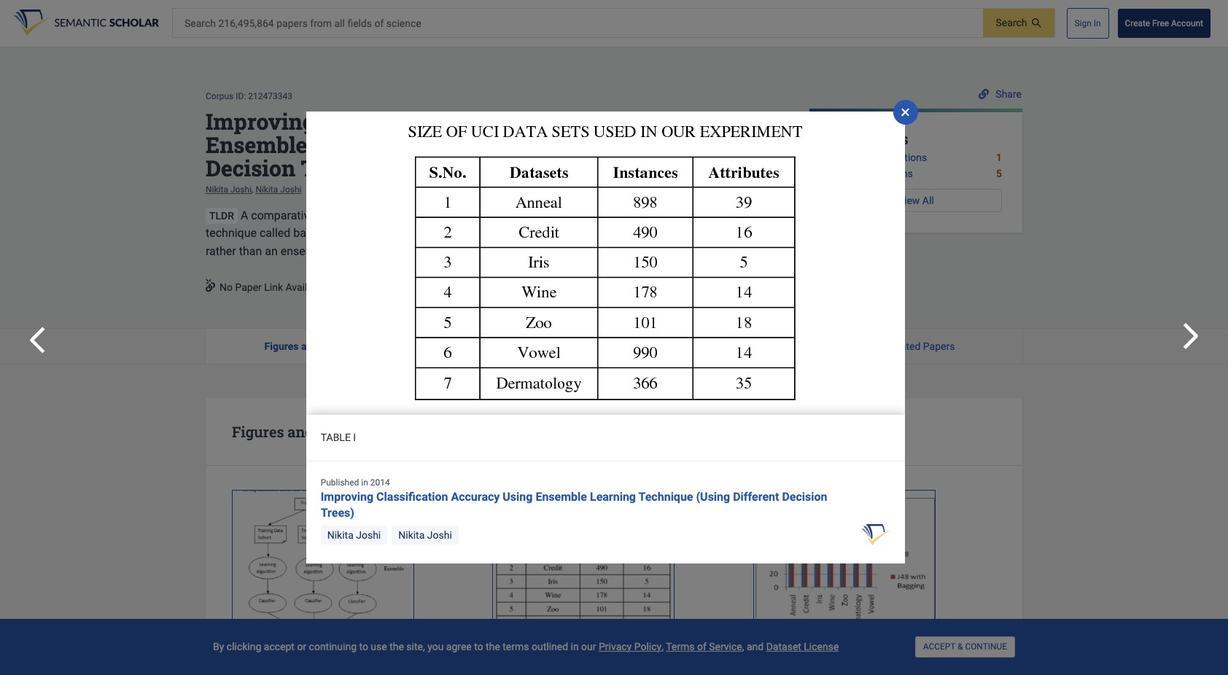 Task type: vqa. For each thing, say whether or not it's contained in the screenshot.
VIEW
yes



Task type: locate. For each thing, give the bounding box(es) containing it.
of
[[375, 17, 384, 29], [350, 208, 360, 222], [697, 641, 707, 653]]

methods citations
[[830, 168, 913, 179]]

account
[[1172, 18, 1204, 28]]

accept & continue button
[[916, 637, 1016, 658]]

1 horizontal spatial search
[[996, 17, 1028, 29]]

1 vertical spatial of
[[350, 208, 360, 222]]

12 citations
[[830, 131, 909, 148], [485, 340, 539, 352]]

use
[[590, 226, 609, 240], [371, 641, 387, 653]]

, inside the improving classification accuracy using ensemble learning technique (using different decision trees) main content
[[252, 184, 253, 195]]

1 horizontal spatial technique
[[639, 490, 693, 504]]

1 horizontal spatial (using
[[696, 490, 730, 504]]

and left table
[[288, 423, 314, 442]]

1 vertical spatial figures
[[232, 423, 284, 442]]

improving classification accuracy using ensemble learning technique (using different decision trees) main content
[[0, 47, 1229, 676]]

trees) up study
[[301, 154, 366, 182]]

none search field containing search
[[172, 8, 1055, 38]]

learning for corpus id: 212473343 improving classification accuracy using ensemble learning technique (using different decision trees)
[[313, 130, 407, 159]]

id:
[[236, 91, 246, 101]]

figures inside figures and tables link
[[265, 340, 299, 352]]

1 horizontal spatial 12 citations
[[830, 131, 909, 148]]

to right continuing
[[359, 641, 368, 653]]

svg image
[[979, 89, 989, 99], [206, 279, 216, 293]]

banner
[[0, 0, 1229, 47]]

figures for figures and tables from this paper
[[232, 423, 284, 442]]

classification inside published in  2014 improving classification accuracy using ensemble learning technique (using different decision trees)
[[377, 490, 448, 504]]

different inside corpus id: 212473343 improving classification accuracy using ensemble learning technique (using different decision trees)
[[601, 130, 694, 159]]

, left terms
[[662, 641, 664, 653]]

it
[[403, 226, 409, 240]]

nikita joshi
[[327, 530, 381, 542], [399, 530, 452, 542]]

1 vertical spatial learning
[[590, 490, 636, 504]]

0 vertical spatial of
[[375, 17, 384, 29]]

1 horizontal spatial learning
[[590, 490, 636, 504]]

212473343
[[248, 91, 292, 101]]

(using for published in  2014 improving classification accuracy using ensemble learning technique (using different decision trees)
[[696, 490, 730, 504]]

methods citations link
[[830, 166, 913, 182]]

is down study
[[338, 226, 347, 240]]

citations down background citations
[[873, 168, 913, 179]]

technique inside published in  2014 improving classification accuracy using ensemble learning technique (using different decision trees)
[[639, 490, 693, 504]]

1 horizontal spatial when
[[550, 208, 578, 222]]

0 horizontal spatial 12
[[485, 340, 496, 352]]

using for published in  2014 improving classification accuracy using ensemble learning technique (using different decision trees)
[[503, 490, 533, 504]]

1 vertical spatial accuracy
[[451, 490, 500, 504]]

a
[[241, 208, 248, 222]]

learning inside published in  2014 improving classification accuracy using ensemble learning technique (using different decision trees)
[[590, 490, 636, 504]]

2 search from the left
[[185, 17, 216, 29]]

0 vertical spatial use
[[590, 226, 609, 240]]

is
[[338, 226, 347, 240], [412, 226, 421, 240]]

improving for corpus id: 212473343 improving classification accuracy using ensemble learning technique (using different decision trees)
[[206, 107, 315, 136]]

1 horizontal spatial ensemble
[[536, 490, 587, 504]]

improving down published
[[321, 490, 374, 504]]

search 216,495,864 papers from all fields of science
[[185, 17, 421, 29]]

create alert
[[442, 281, 495, 293]]

ensemble inside corpus id: 212473343 improving classification accuracy using ensemble learning technique (using different decision trees)
[[206, 130, 307, 159]]

to
[[359, 641, 368, 653], [474, 641, 483, 653]]

(using inside published in  2014 improving classification accuracy using ensemble learning technique (using different decision trees)
[[696, 490, 730, 504]]

citations down cite button
[[499, 340, 539, 352]]

nikita
[[206, 184, 228, 195], [256, 184, 278, 195], [327, 530, 354, 542], [399, 530, 425, 542]]

tables for figures and tables from this paper
[[317, 423, 363, 442]]

0 vertical spatial learning
[[313, 130, 407, 159]]

1 vertical spatial use
[[371, 641, 387, 653]]

sign in
[[1075, 18, 1101, 28]]

0 vertical spatial different
[[601, 130, 694, 159]]

19 references link
[[615, 329, 818, 364]]

0 horizontal spatial svg image
[[900, 106, 912, 118]]

, left the dataset
[[743, 641, 745, 653]]

svg image left share
[[979, 89, 989, 99]]

(using for corpus id: 212473343 improving classification accuracy using ensemble learning technique (using different decision trees)
[[527, 130, 596, 159]]

related
[[887, 340, 921, 352]]

0 vertical spatial in
[[361, 478, 368, 488]]

1 horizontal spatial to
[[474, 641, 483, 653]]

license
[[804, 641, 839, 653]]

single
[[621, 226, 652, 240]]

1 horizontal spatial from
[[366, 423, 400, 442]]

12 inside 'link'
[[485, 340, 496, 352]]

0 vertical spatial accuracy
[[468, 107, 568, 136]]

classification inside corpus id: 212473343 improving classification accuracy using ensemble learning technique (using different decision trees)
[[321, 107, 463, 136]]

table i
[[321, 432, 359, 443]]

0 horizontal spatial 12 citations
[[485, 340, 539, 352]]

from for tables
[[366, 423, 400, 442]]

from inside the improving classification accuracy using ensemble learning technique (using different decision trees) main content
[[366, 423, 400, 442]]

1 vertical spatial create
[[442, 281, 471, 293]]

you
[[428, 641, 444, 653]]

0 horizontal spatial search
[[185, 17, 216, 29]]

0 horizontal spatial technique
[[412, 130, 522, 159]]

1 vertical spatial tables
[[317, 423, 363, 442]]

improving inside published in  2014 improving classification accuracy using ensemble learning technique (using different decision trees)
[[321, 490, 374, 504]]

technique
[[206, 226, 257, 240]]

site,
[[407, 641, 425, 653]]

alert
[[474, 281, 495, 293]]

0 horizontal spatial improving
[[206, 107, 315, 136]]

0 vertical spatial figures
[[265, 340, 299, 352]]

1 vertical spatial classification
[[377, 490, 448, 504]]

search inside button
[[996, 17, 1028, 29]]

citations up methods citations link
[[887, 152, 927, 163]]

of right terms
[[697, 641, 707, 653]]

ensemble inside published in  2014 improving classification accuracy using ensemble learning technique (using different decision trees)
[[536, 490, 587, 504]]

1 horizontal spatial use
[[590, 226, 609, 240]]

1 vertical spatial technique
[[639, 490, 693, 504]]

1 vertical spatial decision
[[782, 490, 828, 504]]

using inside published in  2014 improving classification accuracy using ensemble learning technique (using different decision trees)
[[503, 490, 533, 504]]

1 horizontal spatial nikita joshi
[[399, 530, 452, 542]]

1 vertical spatial (using
[[696, 490, 730, 504]]

0 vertical spatial create
[[1125, 18, 1151, 28]]

using
[[573, 107, 634, 136], [503, 490, 533, 504]]

privacy policy link
[[599, 641, 662, 653]]

tables down the available
[[321, 340, 351, 352]]

create for create alert
[[442, 281, 471, 293]]

0 vertical spatial svg image
[[1032, 19, 1042, 28]]

different inside published in  2014 improving classification accuracy using ensemble learning technique (using different decision trees)
[[733, 490, 780, 504]]

svg image left "no"
[[206, 279, 216, 293]]

1 search from the left
[[996, 17, 1028, 29]]

a comparative study of different classifiers (decision trees) when the ensemble learning technique called bagging is used, and it is observed that when the authors use a single classifier rather than an ensemble, the classification error further increases.
[[206, 208, 702, 258]]

accept
[[264, 641, 295, 653]]

0 horizontal spatial using
[[503, 490, 533, 504]]

of right fields on the left of page
[[375, 17, 384, 29]]

svg image inside share button
[[979, 89, 989, 99]]

0 vertical spatial (using
[[527, 130, 596, 159]]

1 to from the left
[[359, 641, 368, 653]]

citations
[[850, 131, 909, 148], [887, 152, 927, 163], [873, 168, 913, 179], [499, 340, 539, 352]]

0 vertical spatial tables
[[321, 340, 351, 352]]

create left "alert"
[[442, 281, 471, 293]]

in left 2014
[[361, 478, 368, 488]]

from
[[310, 17, 332, 29], [366, 423, 400, 442]]

classifier
[[655, 226, 702, 240]]

is right it
[[412, 226, 421, 240]]

no paper link available
[[220, 281, 327, 293]]

fields
[[348, 17, 372, 29]]

0 vertical spatial using
[[573, 107, 634, 136]]

0 horizontal spatial ensemble
[[206, 130, 307, 159]]

2 vertical spatial of
[[697, 641, 707, 653]]

cite
[[522, 281, 540, 293]]

a
[[612, 226, 618, 240]]

learning inside corpus id: 212473343 improving classification accuracy using ensemble learning technique (using different decision trees)
[[313, 130, 407, 159]]

1 horizontal spatial improving
[[321, 490, 374, 504]]

0 horizontal spatial different
[[601, 130, 694, 159]]

related papers
[[887, 340, 955, 352]]

different for corpus id: 212473343 improving classification accuracy using ensemble learning technique (using different decision trees)
[[601, 130, 694, 159]]

in left our
[[571, 641, 579, 653]]

of up used, on the left top
[[350, 208, 360, 222]]

in
[[361, 478, 368, 488], [571, 641, 579, 653]]

0 vertical spatial svg image
[[979, 89, 989, 99]]

0 horizontal spatial ,
[[252, 184, 253, 195]]

0 horizontal spatial svg image
[[206, 279, 216, 293]]

0 horizontal spatial learning
[[313, 130, 407, 159]]

1 vertical spatial different
[[733, 490, 780, 504]]

figures and tables
[[265, 340, 351, 352]]

12 citations down cite button
[[485, 340, 539, 352]]

0 vertical spatial when
[[550, 208, 578, 222]]

1 vertical spatial when
[[498, 226, 526, 240]]

0 horizontal spatial to
[[359, 641, 368, 653]]

1 horizontal spatial svg image
[[979, 89, 989, 99]]

, up comparative
[[252, 184, 253, 195]]

0 horizontal spatial decision
[[206, 154, 296, 182]]

free
[[1153, 18, 1170, 28]]

when up the increases. on the top
[[498, 226, 526, 240]]

improving inside corpus id: 212473343 improving classification accuracy using ensemble learning technique (using different decision trees)
[[206, 107, 315, 136]]

1 vertical spatial svg image
[[206, 279, 216, 293]]

the up authors
[[581, 208, 598, 222]]

svg image for no paper link available
[[206, 279, 216, 293]]

table
[[321, 432, 351, 443]]

19 references
[[684, 340, 749, 352]]

and left it
[[380, 226, 400, 240]]

(using
[[527, 130, 596, 159], [696, 490, 730, 504]]

citations inside 'link'
[[499, 340, 539, 352]]

classification for corpus id: 212473343 improving classification accuracy using ensemble learning technique (using different decision trees)
[[321, 107, 463, 136]]

12 citations up background citations
[[830, 131, 909, 148]]

in inside published in  2014 improving classification accuracy using ensemble learning technique (using different decision trees)
[[361, 478, 368, 488]]

svg image
[[1032, 19, 1042, 28], [900, 106, 912, 118]]

terms
[[503, 641, 529, 653]]

(decision
[[466, 208, 514, 222]]

than
[[239, 244, 262, 258]]

0 horizontal spatial is
[[338, 226, 347, 240]]

0 horizontal spatial (using
[[527, 130, 596, 159]]

create left 'free'
[[1125, 18, 1151, 28]]

0 vertical spatial improving
[[206, 107, 315, 136]]

1 horizontal spatial svg image
[[1032, 19, 1042, 28]]

decision inside published in  2014 improving classification accuracy using ensemble learning technique (using different decision trees)
[[782, 490, 828, 504]]

the down used, on the left top
[[336, 244, 353, 258]]

create inside button
[[442, 281, 471, 293]]

1 vertical spatial ensemble
[[536, 490, 587, 504]]

0 horizontal spatial nikita joshi
[[327, 530, 381, 542]]

search left '216,495,864'
[[185, 17, 216, 29]]

1 vertical spatial using
[[503, 490, 533, 504]]

when up authors
[[550, 208, 578, 222]]

create inside button
[[1125, 18, 1151, 28]]

use left "a"
[[590, 226, 609, 240]]

from for papers
[[310, 17, 332, 29]]

1 vertical spatial trees)
[[321, 506, 355, 520]]

technique
[[412, 130, 522, 159], [639, 490, 693, 504]]

1 horizontal spatial is
[[412, 226, 421, 240]]

tldr button
[[206, 208, 238, 224]]

trees) down published
[[321, 506, 355, 520]]

using inside corpus id: 212473343 improving classification accuracy using ensemble learning technique (using different decision trees)
[[573, 107, 634, 136]]

from left all
[[310, 17, 332, 29]]

increases.
[[493, 244, 546, 258]]

improving down "212473343" at top left
[[206, 107, 315, 136]]

0 horizontal spatial create
[[442, 281, 471, 293]]

12 down "alert"
[[485, 340, 496, 352]]

0 vertical spatial decision
[[206, 154, 296, 182]]

1 vertical spatial from
[[366, 423, 400, 442]]

study
[[318, 208, 347, 222]]

1 vertical spatial in
[[571, 641, 579, 653]]

accept
[[924, 642, 956, 652]]

0 horizontal spatial from
[[310, 17, 332, 29]]

sign
[[1075, 18, 1092, 28]]

terms
[[666, 641, 695, 653]]

1 horizontal spatial in
[[571, 641, 579, 653]]

0 vertical spatial ensemble
[[206, 130, 307, 159]]

create alert button
[[428, 277, 496, 299]]

1 vertical spatial 12 citations
[[485, 340, 539, 352]]

0 horizontal spatial in
[[361, 478, 368, 488]]

published in  2014 improving classification accuracy using ensemble learning technique (using different decision trees)
[[321, 478, 828, 520]]

0 vertical spatial classification
[[321, 107, 463, 136]]

service
[[709, 641, 743, 653]]

1 horizontal spatial of
[[375, 17, 384, 29]]

accuracy inside published in  2014 improving classification accuracy using ensemble learning technique (using different decision trees)
[[451, 490, 500, 504]]

citations up background citations
[[850, 131, 909, 148]]

trees) inside corpus id: 212473343 improving classification accuracy using ensemble learning technique (using different decision trees)
[[301, 154, 366, 182]]

1 horizontal spatial using
[[573, 107, 634, 136]]

None search field
[[172, 8, 1055, 38]]

1 horizontal spatial create
[[1125, 18, 1151, 28]]

ensemble
[[206, 130, 307, 159], [536, 490, 587, 504]]

paper
[[235, 281, 262, 293]]

technique inside corpus id: 212473343 improving classification accuracy using ensemble learning technique (using different decision trees)
[[412, 130, 522, 159]]

0 vertical spatial 12
[[830, 131, 847, 148]]

tables up published
[[317, 423, 363, 442]]

1
[[997, 152, 1002, 163]]

0 vertical spatial trees)
[[301, 154, 366, 182]]

from right the i
[[366, 423, 400, 442]]

classification up computer
[[321, 107, 463, 136]]

the down trees)
[[529, 226, 545, 240]]

banner containing search
[[0, 0, 1229, 47]]

trees) inside published in  2014 improving classification accuracy using ensemble learning technique (using different decision trees)
[[321, 506, 355, 520]]

(using inside corpus id: 212473343 improving classification accuracy using ensemble learning technique (using different decision trees)
[[527, 130, 596, 159]]

1 nikita joshi from the left
[[327, 530, 381, 542]]

use left site,
[[371, 641, 387, 653]]

svg image for share
[[979, 89, 989, 99]]

0 horizontal spatial of
[[350, 208, 360, 222]]

citations for methods citations link
[[873, 168, 913, 179]]

figures carousel dialog
[[281, 100, 947, 564]]

to right agree
[[474, 641, 483, 653]]

svg image up background citations
[[900, 106, 912, 118]]

0 vertical spatial technique
[[412, 130, 522, 159]]

papers
[[277, 17, 308, 29]]

12
[[830, 131, 847, 148], [485, 340, 496, 352]]

classification down 2014
[[377, 490, 448, 504]]

svg image inside search button
[[1032, 19, 1042, 28]]

citations for 12 citations 'link'
[[499, 340, 539, 352]]

1 vertical spatial 12
[[485, 340, 496, 352]]

dataset license link
[[767, 641, 839, 653]]

1 horizontal spatial ,
[[662, 641, 664, 653]]

12 up background at the top right of the page
[[830, 131, 847, 148]]

decision inside corpus id: 212473343 improving classification accuracy using ensemble learning technique (using different decision trees)
[[206, 154, 296, 182]]

0 vertical spatial from
[[310, 17, 332, 29]]

view all button
[[830, 189, 1002, 212]]

svg image left sign
[[1032, 19, 1042, 28]]

improving
[[206, 107, 315, 136], [321, 490, 374, 504]]

1 horizontal spatial decision
[[782, 490, 828, 504]]

1 vertical spatial improving
[[321, 490, 374, 504]]

1 horizontal spatial different
[[733, 490, 780, 504]]

search up share
[[996, 17, 1028, 29]]

accuracy inside corpus id: 212473343 improving classification accuracy using ensemble learning technique (using different decision trees)
[[468, 107, 568, 136]]

1 vertical spatial svg image
[[900, 106, 912, 118]]



Task type: describe. For each thing, give the bounding box(es) containing it.
rather
[[206, 244, 236, 258]]

of inside a comparative study of different classifiers (decision trees) when the ensemble learning technique called bagging is used, and it is observed that when the authors use a single classifier rather than an ensemble, the classification error further increases.
[[350, 208, 360, 222]]

published
[[321, 478, 359, 488]]

2014
[[370, 478, 390, 488]]

5
[[997, 168, 1002, 179]]

none search field inside banner
[[172, 8, 1055, 38]]

used,
[[350, 226, 377, 240]]

using for corpus id: 212473343 improving classification accuracy using ensemble learning technique (using different decision trees)
[[573, 107, 634, 136]]

methods
[[830, 168, 870, 179]]

2 to from the left
[[474, 641, 483, 653]]

12 citations inside 'link'
[[485, 340, 539, 352]]

clicking
[[227, 641, 261, 653]]

share
[[996, 88, 1022, 100]]

all
[[335, 17, 345, 29]]

continuing
[[309, 641, 357, 653]]

2 nikita joshi from the left
[[399, 530, 452, 542]]

background citations
[[830, 152, 927, 163]]

error
[[428, 244, 452, 258]]

classification
[[356, 244, 425, 258]]

homepage image
[[13, 9, 159, 36]]

trees) for published in  2014 improving classification accuracy using ensemble learning technique (using different decision trees)
[[321, 506, 355, 520]]

agree
[[446, 641, 472, 653]]

by clicking accept or continuing to use the site, you agree to the terms outlined in our privacy policy , terms of service , and dataset license
[[213, 641, 839, 653]]

paper
[[433, 423, 473, 442]]

ensemble,
[[281, 244, 334, 258]]

use inside a comparative study of different classifiers (decision trees) when the ensemble learning technique called bagging is used, and it is observed that when the authors use a single classifier rather than an ensemble, the classification error further increases.
[[590, 226, 609, 240]]

expand
[[547, 244, 585, 258]]

terms of service link
[[666, 641, 743, 653]]

papers
[[923, 340, 955, 352]]

observed
[[424, 226, 472, 240]]

outlined
[[532, 641, 568, 653]]

all
[[923, 195, 934, 206]]

by
[[213, 641, 224, 653]]

related papers link
[[819, 329, 1023, 364]]

figures and tables from this paper
[[232, 423, 473, 442]]

technique for published in  2014 improving classification accuracy using ensemble learning technique (using different decision trees)
[[639, 490, 693, 504]]

references
[[698, 340, 749, 352]]

improving for published in  2014 improving classification accuracy using ensemble learning technique (using different decision trees)
[[321, 490, 374, 504]]

corpus id: 212473343 improving classification accuracy using ensemble learning technique (using different decision trees)
[[206, 91, 694, 182]]

12 citations link
[[410, 329, 614, 364]]

decision for published in  2014 improving classification accuracy using ensemble learning technique (using different decision trees)
[[782, 490, 828, 504]]

bagging
[[293, 226, 335, 240]]

tldr
[[209, 210, 234, 221]]

expand button
[[546, 242, 586, 261]]

cite button
[[509, 277, 540, 299]]

called
[[260, 226, 291, 240]]

different for published in  2014 improving classification accuracy using ensemble learning technique (using different decision trees)
[[733, 490, 780, 504]]

classifiers
[[410, 208, 463, 222]]

corpus
[[206, 91, 234, 101]]

dataset
[[767, 641, 802, 653]]

semantic scholar image
[[862, 524, 891, 546]]

19
[[684, 340, 696, 352]]

share button
[[978, 86, 1023, 102]]

different
[[363, 208, 407, 222]]

nikita joshi , nikita joshi
[[206, 184, 302, 195]]

2 horizontal spatial ,
[[743, 641, 745, 653]]

decision for corpus id: 212473343 improving classification accuracy using ensemble learning technique (using different decision trees)
[[206, 154, 296, 182]]

2 horizontal spatial of
[[697, 641, 707, 653]]

view
[[898, 195, 920, 206]]

policy
[[635, 641, 662, 653]]

ensemble
[[600, 208, 651, 222]]

computer
[[385, 184, 424, 195]]

background citations link
[[830, 150, 927, 166]]

learning
[[654, 208, 695, 222]]

classification for published in  2014 improving classification accuracy using ensemble learning technique (using different decision trees)
[[377, 490, 448, 504]]

i
[[353, 432, 356, 443]]

computer science
[[385, 184, 456, 195]]

figures and tables link
[[206, 329, 409, 364]]

continue
[[966, 642, 1008, 652]]

search for search
[[996, 17, 1028, 29]]

improving classification accuracy using ensemble learning technique (using different decision trees) link
[[321, 490, 828, 520]]

privacy
[[599, 641, 632, 653]]

tables for figures and tables
[[321, 340, 351, 352]]

create free account
[[1125, 18, 1204, 28]]

accuracy for corpus id: 212473343 improving classification accuracy using ensemble learning technique (using different decision trees)
[[468, 107, 568, 136]]

and inside a comparative study of different classifiers (decision trees) when the ensemble learning technique called bagging is used, and it is observed that when the authors use a single classifier rather than an ensemble, the classification error further increases.
[[380, 226, 400, 240]]

0 vertical spatial 12 citations
[[830, 131, 909, 148]]

and down the available
[[301, 340, 318, 352]]

1 horizontal spatial 12
[[830, 131, 847, 148]]

ensemble for published in  2014 improving classification accuracy using ensemble learning technique (using different decision trees)
[[536, 490, 587, 504]]

0 horizontal spatial when
[[498, 226, 526, 240]]

our
[[582, 641, 596, 653]]

ensemble for corpus id: 212473343 improving classification accuracy using ensemble learning technique (using different decision trees)
[[206, 130, 307, 159]]

further
[[455, 244, 490, 258]]

no
[[220, 281, 233, 293]]

figures for figures and tables
[[265, 340, 299, 352]]

link
[[264, 281, 283, 293]]

technique for corpus id: 212473343 improving classification accuracy using ensemble learning technique (using different decision trees)
[[412, 130, 522, 159]]

that
[[475, 226, 495, 240]]

search button
[[983, 9, 1055, 38]]

the left site,
[[390, 641, 404, 653]]

citations for background citations link
[[887, 152, 927, 163]]

science
[[426, 184, 456, 195]]

trees)
[[517, 208, 547, 222]]

available
[[286, 281, 327, 293]]

and left the dataset
[[747, 641, 764, 653]]

create for create free account
[[1125, 18, 1151, 28]]

learning for published in  2014 improving classification accuracy using ensemble learning technique (using different decision trees)
[[590, 490, 636, 504]]

accuracy for published in  2014 improving classification accuracy using ensemble learning technique (using different decision trees)
[[451, 490, 500, 504]]

216,495,864
[[218, 17, 274, 29]]

search for search 216,495,864 papers from all fields of science
[[185, 17, 216, 29]]

2 is from the left
[[412, 226, 421, 240]]

1 is from the left
[[338, 226, 347, 240]]

&
[[958, 642, 963, 652]]

0 horizontal spatial use
[[371, 641, 387, 653]]

this
[[403, 423, 430, 442]]

in
[[1094, 18, 1101, 28]]

the left terms
[[486, 641, 500, 653]]

sign in button
[[1067, 8, 1109, 39]]

trees) for corpus id: 212473343 improving classification accuracy using ensemble learning technique (using different decision trees)
[[301, 154, 366, 182]]



